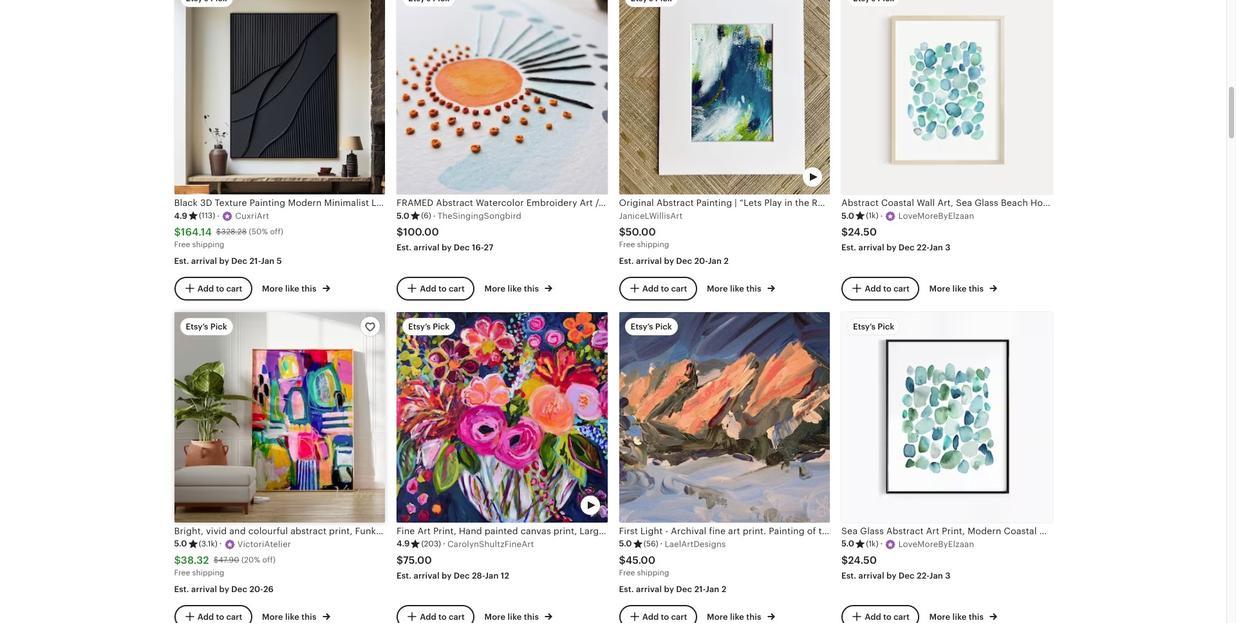 Task type: vqa. For each thing, say whether or not it's contained in the screenshot.
4th Etsy's
yes



Task type: locate. For each thing, give the bounding box(es) containing it.
24.50
[[848, 226, 877, 238], [848, 554, 877, 566]]

arrival inside $ 75.00 est. arrival by dec 28-jan 12
[[414, 571, 440, 581]]

by
[[442, 243, 452, 253], [887, 243, 897, 253], [664, 256, 674, 266], [219, 256, 229, 266], [442, 571, 452, 581], [887, 571, 897, 581], [219, 584, 229, 594], [664, 584, 674, 594]]

more for add to cart button corresponding to first light - archival fine art print. painting of the flatirons in boulder, colorado. abstract landscape // gallery collection "image"'s the more like this link
[[707, 612, 728, 622]]

20- for 38.32
[[249, 584, 263, 594]]

0 vertical spatial $ 24.50 est. arrival by dec 22-jan 3
[[841, 226, 951, 253]]

0 vertical spatial 20-
[[694, 256, 708, 266]]

328.28
[[221, 228, 247, 237]]

free inside $ 45.00 free shipping
[[619, 569, 635, 578]]

0 vertical spatial 24.50
[[848, 226, 877, 238]]

4.9 down 'multicolour'
[[397, 539, 410, 549]]

4 etsy's from the left
[[853, 322, 876, 331]]

3
[[945, 243, 951, 253], [945, 571, 951, 581]]

dec
[[454, 243, 470, 253], [899, 243, 915, 253], [676, 256, 692, 266], [231, 256, 247, 266], [454, 571, 470, 581], [899, 571, 915, 581], [231, 584, 247, 594], [676, 584, 692, 594]]

1 etsy's pick from the left
[[186, 322, 227, 331]]

free inside $ 38.32 $ 47.90 (20% off) free shipping
[[174, 569, 190, 578]]

·
[[217, 211, 220, 221], [433, 211, 436, 221], [880, 211, 883, 221], [219, 539, 222, 549], [443, 539, 445, 549], [660, 539, 663, 549], [880, 539, 883, 549]]

0 horizontal spatial 20-
[[249, 584, 263, 594]]

1 24.50 from the top
[[848, 226, 877, 238]]

arrival
[[414, 243, 440, 253], [859, 243, 884, 253], [636, 256, 662, 266], [191, 256, 217, 266], [414, 571, 440, 581], [859, 571, 884, 581], [191, 584, 217, 594], [636, 584, 662, 594]]

1 horizontal spatial product video element
[[619, 0, 830, 195]]

add to cart for add to cart button corresponding to first light - archival fine art print. painting of the flatirons in boulder, colorado. abstract landscape // gallery collection "image"
[[642, 612, 687, 621]]

off)
[[270, 228, 283, 237], [262, 556, 276, 565]]

(1k) for sea glass abstract art print, modern coastal wall art, blue green beach house decor, ocean abstract watercolor stones painting, seaside art image
[[866, 540, 878, 549]]

shipping down 38.32
[[192, 569, 224, 578]]

like for sea glass abstract art print, modern coastal wall art, blue green beach house decor, ocean abstract watercolor stones painting, seaside art image
[[953, 612, 967, 622]]

2 $ 24.50 est. arrival by dec 22-jan 3 from the top
[[841, 554, 951, 581]]

0 vertical spatial (1k)
[[866, 211, 878, 220]]

1 3 from the top
[[945, 243, 951, 253]]

framed abstract watercolor embroidery art // improvisation 3 / watercolor painting / embroidery on paper / mixed media image
[[397, 0, 607, 195]]

shipping down 45.00
[[637, 569, 669, 578]]

2 etsy's from the left
[[408, 322, 431, 331]]

bright, vivid and colourful abstract print, funky multicolour abstract art, modern wall art image
[[174, 312, 385, 523]]

(3.1k)
[[199, 540, 218, 549]]

$ 38.32 $ 47.90 (20% off) free shipping
[[174, 554, 276, 578]]

product video element for 75.00
[[397, 312, 607, 523]]

1 vertical spatial 24.50
[[848, 554, 877, 566]]

(113)
[[199, 211, 215, 220]]

2 22- from the top
[[917, 571, 929, 581]]

this for add to cart button corresponding to first light - archival fine art print. painting of the flatirons in boulder, colorado. abstract landscape // gallery collection "image"'s the more like this link
[[746, 612, 761, 622]]

1 22- from the top
[[917, 243, 929, 253]]

$ 100.00 est. arrival by dec 16-27
[[397, 226, 493, 253]]

· for black 3d texture painting modern minimalist luxury art black abstract wall art black 3d abstract painting on canvas wabi sabi wall decor art image on the top of the page
[[217, 211, 220, 221]]

add to cart button for fine art print, hand painted canvas print, large still life, abstract flowers, colorful bold flower art, "image"
[[397, 605, 474, 623]]

2 3 from the top
[[945, 571, 951, 581]]

pick for (56)
[[655, 322, 672, 331]]

$ inside the $ 100.00 est. arrival by dec 16-27
[[397, 226, 403, 238]]

2 24.50 from the top
[[848, 554, 877, 566]]

100.00
[[403, 226, 439, 238]]

5.0
[[397, 211, 410, 221], [841, 211, 854, 221], [174, 539, 187, 549], [619, 539, 632, 549], [841, 539, 854, 549]]

4.9
[[174, 211, 187, 221], [397, 539, 410, 549]]

0 horizontal spatial abstract
[[290, 526, 327, 536]]

this for the more like this link for add to cart button associated with bright, vivid and colourful abstract print, funky multicolour abstract art, modern wall art image
[[301, 612, 317, 622]]

1 (1k) from the top
[[866, 211, 878, 220]]

est. arrival by dec 21-jan 2
[[619, 584, 726, 594]]

20-
[[694, 256, 708, 266], [249, 584, 263, 594]]

1 vertical spatial 22-
[[917, 571, 929, 581]]

5.0 for first light - archival fine art print. painting of the flatirons in boulder, colorado. abstract landscape // gallery collection "image"
[[619, 539, 632, 549]]

abstract
[[290, 526, 327, 536], [436, 526, 473, 536]]

more for add to cart button related to fine art print, hand painted canvas print, large still life, abstract flowers, colorful bold flower art, "image" the more like this link
[[484, 612, 506, 622]]

1 vertical spatial 2
[[721, 584, 726, 594]]

like for the original abstract painting | "lets play in the rain" | blue art | abstract art | abstracts on paper | original paintings | art paper | 5"x7" image
[[730, 284, 744, 294]]

1 vertical spatial (1k)
[[866, 540, 878, 549]]

1 $ 24.50 est. arrival by dec 22-jan 3 from the top
[[841, 226, 951, 253]]

· for sea glass abstract art print, modern coastal wall art, blue green beach house decor, ocean abstract watercolor stones painting, seaside art image
[[880, 539, 883, 549]]

fine art print, hand painted canvas print, large still life, abstract flowers, colorful bold flower art, image
[[397, 312, 607, 523]]

1 vertical spatial 4.9
[[397, 539, 410, 549]]

more like this link for add to cart button corresponding to first light - archival fine art print. painting of the flatirons in boulder, colorado. abstract landscape // gallery collection "image"
[[707, 610, 775, 623]]

add to cart for add to cart button for abstract coastal wall art, sea glass beach house decor, watercolor ocean abstract painting, blue green seaside art, turquoise mint nautical image
[[865, 284, 910, 293]]

est. inside $ 75.00 est. arrival by dec 28-jan 12
[[397, 571, 412, 581]]

off) for 164.14
[[270, 228, 283, 237]]

etsy's pick for (3.1k)
[[186, 322, 227, 331]]

21- for 164.14
[[249, 256, 261, 266]]

free down 50.00
[[619, 240, 635, 249]]

22- for add to cart button for abstract coastal wall art, sea glass beach house decor, watercolor ocean abstract painting, blue green seaside art, turquoise mint nautical image
[[917, 243, 929, 253]]

free down 38.32
[[174, 569, 190, 578]]

add to cart
[[197, 284, 242, 293], [420, 284, 465, 293], [642, 284, 687, 293], [865, 284, 910, 293], [197, 612, 242, 621], [420, 612, 465, 621], [642, 612, 687, 621], [865, 612, 910, 621]]

more for the more like this link related to black 3d texture painting modern minimalist luxury art black abstract wall art black 3d abstract painting on canvas wabi sabi wall decor art image on the top of the page add to cart button
[[262, 284, 283, 294]]

add to cart button for bright, vivid and colourful abstract print, funky multicolour abstract art, modern wall art image
[[174, 605, 252, 623]]

like
[[285, 284, 299, 294], [508, 284, 522, 294], [730, 284, 744, 294], [953, 284, 967, 294], [285, 612, 299, 622], [508, 612, 522, 622], [730, 612, 744, 622], [953, 612, 967, 622]]

0 vertical spatial 4.9
[[174, 211, 187, 221]]

etsy's
[[186, 322, 208, 331], [408, 322, 431, 331], [631, 322, 653, 331], [853, 322, 876, 331]]

4 etsy's pick from the left
[[853, 322, 894, 331]]

this for add to cart button related to the original abstract painting | "lets play in the rain" | blue art | abstract art | abstracts on paper | original paintings | art paper | 5"x7" image's the more like this link
[[746, 284, 761, 294]]

3 etsy's pick from the left
[[631, 322, 672, 331]]

1 vertical spatial off)
[[262, 556, 276, 565]]

2 etsy's pick from the left
[[408, 322, 450, 331]]

21-
[[249, 256, 261, 266], [694, 584, 706, 594]]

free down 45.00
[[619, 569, 635, 578]]

off) inside $ 38.32 $ 47.90 (20% off) free shipping
[[262, 556, 276, 565]]

off) right (50%
[[270, 228, 283, 237]]

1 vertical spatial 21-
[[694, 584, 706, 594]]

add for black 3d texture painting modern minimalist luxury art black abstract wall art black 3d abstract painting on canvas wabi sabi wall decor art image on the top of the page add to cart button
[[197, 284, 214, 293]]

$
[[619, 226, 626, 238], [174, 226, 181, 238], [397, 226, 403, 238], [841, 226, 848, 238], [216, 228, 221, 237], [174, 554, 181, 566], [397, 554, 403, 566], [619, 554, 626, 566], [841, 554, 848, 566], [214, 556, 218, 565]]

0 vertical spatial off)
[[270, 228, 283, 237]]

$ inside $ 45.00 free shipping
[[619, 554, 626, 566]]

to
[[216, 284, 224, 293], [438, 284, 447, 293], [661, 284, 669, 293], [883, 284, 892, 293], [216, 612, 224, 621], [438, 612, 447, 621], [661, 612, 669, 621], [883, 612, 892, 621]]

1 pick from the left
[[210, 322, 227, 331]]

more for the more like this link for add to cart button associated with bright, vivid and colourful abstract print, funky multicolour abstract art, modern wall art image
[[262, 612, 283, 622]]

arrival inside the $ 100.00 est. arrival by dec 16-27
[[414, 243, 440, 253]]

more like this for fine art print, hand painted canvas print, large still life, abstract flowers, colorful bold flower art, "image"
[[484, 612, 541, 622]]

more like this for framed abstract watercolor embroidery art // improvisation 3 / watercolor painting / embroidery on paper / mixed media "image"
[[484, 284, 541, 294]]

pick
[[210, 322, 227, 331], [433, 322, 450, 331], [655, 322, 672, 331], [878, 322, 894, 331]]

off) for 38.32
[[262, 556, 276, 565]]

add for add to cart button associated with sea glass abstract art print, modern coastal wall art, blue green beach house decor, ocean abstract watercolor stones painting, seaside art image
[[865, 612, 881, 621]]

add to cart for black 3d texture painting modern minimalist luxury art black abstract wall art black 3d abstract painting on canvas wabi sabi wall decor art image on the top of the page add to cart button
[[197, 284, 242, 293]]

0 vertical spatial 3
[[945, 243, 951, 253]]

jan
[[929, 243, 943, 253], [708, 256, 722, 266], [261, 256, 275, 266], [485, 571, 499, 581], [929, 571, 943, 581], [706, 584, 719, 594]]

etsy's for (3.1k)
[[186, 322, 208, 331]]

wall
[[529, 526, 547, 536]]

0 vertical spatial 2
[[724, 256, 729, 266]]

abstract up (203)
[[436, 526, 473, 536]]

add to cart button for black 3d texture painting modern minimalist luxury art black abstract wall art black 3d abstract painting on canvas wabi sabi wall decor art image on the top of the page
[[174, 277, 252, 300]]

5.0 for framed abstract watercolor embroidery art // improvisation 3 / watercolor painting / embroidery on paper / mixed media "image"
[[397, 211, 410, 221]]

cart for framed abstract watercolor embroidery art // improvisation 3 / watercolor painting / embroidery on paper / mixed media "image"
[[449, 284, 465, 293]]

this
[[301, 284, 317, 294], [524, 284, 539, 294], [746, 284, 761, 294], [969, 284, 984, 294], [301, 612, 317, 622], [524, 612, 539, 622], [746, 612, 761, 622], [969, 612, 984, 622]]

cart for the original abstract painting | "lets play in the rain" | blue art | abstract art | abstracts on paper | original paintings | art paper | 5"x7" image
[[671, 284, 687, 293]]

more like this for abstract coastal wall art, sea glass beach house decor, watercolor ocean abstract painting, blue green seaside art, turquoise mint nautical image
[[929, 284, 986, 294]]

164.14
[[181, 226, 212, 238]]

abstract coastal wall art, sea glass beach house decor, watercolor ocean abstract painting, blue green seaside art, turquoise mint nautical image
[[841, 0, 1052, 195]]

5.0 for abstract coastal wall art, sea glass beach house decor, watercolor ocean abstract painting, blue green seaside art, turquoise mint nautical image
[[841, 211, 854, 221]]

to for add to cart button for abstract coastal wall art, sea glass beach house decor, watercolor ocean abstract painting, blue green seaside art, turquoise mint nautical image
[[883, 284, 892, 293]]

1 vertical spatial $ 24.50 est. arrival by dec 22-jan 3
[[841, 554, 951, 581]]

free down 164.14
[[174, 240, 190, 249]]

$ inside $ 50.00 free shipping
[[619, 226, 626, 238]]

product video element
[[619, 0, 830, 195], [397, 312, 607, 523]]

· for first light - archival fine art print. painting of the flatirons in boulder, colorado. abstract landscape // gallery collection "image"
[[660, 539, 663, 549]]

bright,
[[174, 526, 204, 536]]

add to cart button
[[174, 277, 252, 300], [397, 277, 474, 300], [619, 277, 697, 300], [841, 277, 919, 300], [174, 605, 252, 623], [397, 605, 474, 623], [619, 605, 697, 623], [841, 605, 919, 623]]

2 pick from the left
[[433, 322, 450, 331]]

bright, vivid and colourful abstract print, funky multicolour abstract art, modern wall art
[[174, 526, 561, 536]]

1 horizontal spatial abstract
[[436, 526, 473, 536]]

add to cart for add to cart button related to the original abstract painting | "lets play in the rain" | blue art | abstract art | abstracts on paper | original paintings | art paper | 5"x7" image
[[642, 284, 687, 293]]

1 horizontal spatial 20-
[[694, 256, 708, 266]]

0 horizontal spatial product video element
[[397, 312, 607, 523]]

cart for black 3d texture painting modern minimalist luxury art black abstract wall art black 3d abstract painting on canvas wabi sabi wall decor art image on the top of the page
[[226, 284, 242, 293]]

0 horizontal spatial 4.9
[[174, 211, 187, 221]]

$ 24.50 est. arrival by dec 22-jan 3 for add to cart button associated with sea glass abstract art print, modern coastal wall art, blue green beach house decor, ocean abstract watercolor stones painting, seaside art image
[[841, 554, 951, 581]]

3 etsy's from the left
[[631, 322, 653, 331]]

this for the more like this link associated with add to cart button associated with sea glass abstract art print, modern coastal wall art, blue green beach house decor, ocean abstract watercolor stones painting, seaside art image
[[969, 612, 984, 622]]

2 (1k) from the top
[[866, 540, 878, 549]]

shipping down 164.14
[[192, 240, 224, 249]]

shipping down 50.00
[[637, 240, 669, 249]]

est.
[[397, 243, 412, 253], [841, 243, 856, 253], [619, 256, 634, 266], [174, 256, 189, 266], [397, 571, 412, 581], [841, 571, 856, 581], [174, 584, 189, 594], [619, 584, 634, 594]]

$ 24.50 est. arrival by dec 22-jan 3 for add to cart button for abstract coastal wall art, sea glass beach house decor, watercolor ocean abstract painting, blue green seaside art, turquoise mint nautical image
[[841, 226, 951, 253]]

50.00
[[626, 226, 656, 238]]

add
[[197, 284, 214, 293], [420, 284, 436, 293], [642, 284, 659, 293], [865, 284, 881, 293], [197, 612, 214, 621], [420, 612, 436, 621], [642, 612, 659, 621], [865, 612, 881, 621]]

2
[[724, 256, 729, 266], [721, 584, 726, 594]]

0 horizontal spatial 21-
[[249, 256, 261, 266]]

add for add to cart button related to fine art print, hand painted canvas print, large still life, abstract flowers, colorful bold flower art, "image"
[[420, 612, 436, 621]]

more like this link for add to cart button for abstract coastal wall art, sea glass beach house decor, watercolor ocean abstract painting, blue green seaside art, turquoise mint nautical image
[[929, 282, 998, 295]]

art,
[[475, 526, 490, 536]]

more like this for first light - archival fine art print. painting of the flatirons in boulder, colorado. abstract landscape // gallery collection "image"
[[707, 612, 763, 622]]

funky
[[355, 526, 381, 536]]

free inside $ 50.00 free shipping
[[619, 240, 635, 249]]

more like this link for add to cart button related to fine art print, hand painted canvas print, large still life, abstract flowers, colorful bold flower art, "image"
[[484, 610, 553, 623]]

est. arrival by dec 20-jan 2
[[619, 256, 729, 266]]

1 vertical spatial product video element
[[397, 312, 607, 523]]

1 abstract from the left
[[290, 526, 327, 536]]

etsy's pick
[[186, 322, 227, 331], [408, 322, 450, 331], [631, 322, 672, 331], [853, 322, 894, 331]]

and
[[229, 526, 246, 536]]

off) right "(20%"
[[262, 556, 276, 565]]

est. arrival by dec 20-26
[[174, 584, 274, 594]]

more like this link
[[262, 282, 330, 295], [484, 282, 553, 295], [707, 282, 775, 295], [929, 282, 998, 295], [262, 610, 330, 623], [484, 610, 553, 623], [707, 610, 775, 623], [929, 610, 998, 623]]

26
[[263, 584, 274, 594]]

more like this
[[262, 284, 319, 294], [484, 284, 541, 294], [707, 284, 763, 294], [929, 284, 986, 294], [262, 612, 319, 622], [484, 612, 541, 622], [707, 612, 763, 622], [929, 612, 986, 622]]

more
[[262, 284, 283, 294], [484, 284, 506, 294], [707, 284, 728, 294], [929, 284, 950, 294], [262, 612, 283, 622], [484, 612, 506, 622], [707, 612, 728, 622], [929, 612, 950, 622]]

(1k)
[[866, 211, 878, 220], [866, 540, 878, 549]]

abstract left print,
[[290, 526, 327, 536]]

16-
[[472, 243, 484, 253]]

like for abstract coastal wall art, sea glass beach house decor, watercolor ocean abstract painting, blue green seaside art, turquoise mint nautical image
[[953, 284, 967, 294]]

to for framed abstract watercolor embroidery art // improvisation 3 / watercolor painting / embroidery on paper / mixed media "image"'s add to cart button
[[438, 284, 447, 293]]

4 pick from the left
[[878, 322, 894, 331]]

3 pick from the left
[[655, 322, 672, 331]]

by inside the $ 100.00 est. arrival by dec 16-27
[[442, 243, 452, 253]]

shipping
[[637, 240, 669, 249], [192, 240, 224, 249], [192, 569, 224, 578], [637, 569, 669, 578]]

by inside $ 75.00 est. arrival by dec 28-jan 12
[[442, 571, 452, 581]]

more like this link for add to cart button related to the original abstract painting | "lets play in the rain" | blue art | abstract art | abstracts on paper | original paintings | art paper | 5"x7" image
[[707, 282, 775, 295]]

$ 24.50 est. arrival by dec 22-jan 3
[[841, 226, 951, 253], [841, 554, 951, 581]]

add to cart button for sea glass abstract art print, modern coastal wall art, blue green beach house decor, ocean abstract watercolor stones painting, seaside art image
[[841, 605, 919, 623]]

22-
[[917, 243, 929, 253], [917, 571, 929, 581]]

1 vertical spatial 20-
[[249, 584, 263, 594]]

4.9 up 164.14
[[174, 211, 187, 221]]

cart for first light - archival fine art print. painting of the flatirons in boulder, colorado. abstract landscape // gallery collection "image"
[[671, 612, 687, 621]]

cart
[[226, 284, 242, 293], [449, 284, 465, 293], [671, 284, 687, 293], [894, 284, 910, 293], [226, 612, 242, 621], [449, 612, 465, 621], [671, 612, 687, 621], [894, 612, 910, 621]]

add for add to cart button corresponding to first light - archival fine art print. painting of the flatirons in boulder, colorado. abstract landscape // gallery collection "image"
[[642, 612, 659, 621]]

0 vertical spatial 21-
[[249, 256, 261, 266]]

$ 164.14 $ 328.28 (50% off) free shipping
[[174, 226, 283, 249]]

(203)
[[421, 540, 441, 549]]

jan inside $ 75.00 est. arrival by dec 28-jan 12
[[485, 571, 499, 581]]

38.32
[[181, 554, 209, 566]]

0 vertical spatial product video element
[[619, 0, 830, 195]]

free
[[619, 240, 635, 249], [174, 240, 190, 249], [174, 569, 190, 578], [619, 569, 635, 578]]

1 etsy's from the left
[[186, 322, 208, 331]]

0 vertical spatial 22-
[[917, 243, 929, 253]]

1 horizontal spatial 4.9
[[397, 539, 410, 549]]

off) inside $ 164.14 $ 328.28 (50% off) free shipping
[[270, 228, 283, 237]]

more like this link for framed abstract watercolor embroidery art // improvisation 3 / watercolor painting / embroidery on paper / mixed media "image"'s add to cart button
[[484, 282, 553, 295]]

est. inside the $ 100.00 est. arrival by dec 16-27
[[397, 243, 412, 253]]

to for add to cart button associated with bright, vivid and colourful abstract print, funky multicolour abstract art, modern wall art image
[[216, 612, 224, 621]]

etsy's for (56)
[[631, 322, 653, 331]]

1 vertical spatial 3
[[945, 571, 951, 581]]

1 horizontal spatial 21-
[[694, 584, 706, 594]]



Task type: describe. For each thing, give the bounding box(es) containing it.
3 for the more like this link for add to cart button for abstract coastal wall art, sea glass beach house decor, watercolor ocean abstract painting, blue green seaside art, turquoise mint nautical image
[[945, 243, 951, 253]]

more for add to cart button related to the original abstract painting | "lets play in the rain" | blue art | abstract art | abstracts on paper | original paintings | art paper | 5"x7" image's the more like this link
[[707, 284, 728, 294]]

shipping inside $ 45.00 free shipping
[[637, 569, 669, 578]]

12
[[501, 571, 509, 581]]

5
[[277, 256, 282, 266]]

20- for 50.00
[[694, 256, 708, 266]]

4.9 for free shipping
[[174, 211, 187, 221]]

this for the more like this link related to black 3d texture painting modern minimalist luxury art black abstract wall art black 3d abstract painting on canvas wabi sabi wall decor art image on the top of the page add to cart button
[[301, 284, 317, 294]]

black 3d texture painting modern minimalist luxury art black abstract wall art black 3d abstract painting on canvas wabi sabi wall decor art image
[[174, 0, 385, 195]]

to for add to cart button corresponding to first light - archival fine art print. painting of the flatirons in boulder, colorado. abstract landscape // gallery collection "image"
[[661, 612, 669, 621]]

dec inside the $ 100.00 est. arrival by dec 16-27
[[454, 243, 470, 253]]

28-
[[472, 571, 485, 581]]

sea glass abstract art print, modern coastal wall art, blue green beach house decor, ocean abstract watercolor stones painting, seaside art image
[[841, 312, 1052, 523]]

$ 50.00 free shipping
[[619, 226, 669, 249]]

add for add to cart button related to the original abstract painting | "lets play in the rain" | blue art | abstract art | abstracts on paper | original paintings | art paper | 5"x7" image
[[642, 284, 659, 293]]

cart for fine art print, hand painted canvas print, large still life, abstract flowers, colorful bold flower art, "image"
[[449, 612, 465, 621]]

(20%
[[241, 556, 260, 565]]

add to cart button for first light - archival fine art print. painting of the flatirons in boulder, colorado. abstract landscape // gallery collection "image"
[[619, 605, 697, 623]]

cart for bright, vivid and colourful abstract print, funky multicolour abstract art, modern wall art image
[[226, 612, 242, 621]]

2 for 45.00
[[721, 584, 726, 594]]

vivid
[[206, 526, 227, 536]]

add to cart for add to cart button related to fine art print, hand painted canvas print, large still life, abstract flowers, colorful bold flower art, "image"
[[420, 612, 465, 621]]

more like this link for add to cart button associated with bright, vivid and colourful abstract print, funky multicolour abstract art, modern wall art image
[[262, 610, 330, 623]]

like for bright, vivid and colourful abstract print, funky multicolour abstract art, modern wall art image
[[285, 612, 299, 622]]

add for add to cart button associated with bright, vivid and colourful abstract print, funky multicolour abstract art, modern wall art image
[[197, 612, 214, 621]]

pick for (1k)
[[878, 322, 894, 331]]

like for black 3d texture painting modern minimalist luxury art black abstract wall art black 3d abstract painting on canvas wabi sabi wall decor art image on the top of the page
[[285, 284, 299, 294]]

colourful
[[248, 526, 288, 536]]

to for black 3d texture painting modern minimalist luxury art black abstract wall art black 3d abstract painting on canvas wabi sabi wall decor art image on the top of the page add to cart button
[[216, 284, 224, 293]]

add to cart button for abstract coastal wall art, sea glass beach house decor, watercolor ocean abstract painting, blue green seaside art, turquoise mint nautical image
[[841, 277, 919, 300]]

add to cart for add to cart button associated with sea glass abstract art print, modern coastal wall art, blue green beach house decor, ocean abstract watercolor stones painting, seaside art image
[[865, 612, 910, 621]]

(50%
[[249, 228, 268, 237]]

like for first light - archival fine art print. painting of the flatirons in boulder, colorado. abstract landscape // gallery collection "image"
[[730, 612, 744, 622]]

etsy's for (1k)
[[853, 322, 876, 331]]

first light - archival fine art print. painting of the flatirons in boulder, colorado. abstract landscape // gallery collection image
[[619, 312, 830, 523]]

art
[[549, 526, 561, 536]]

this for the more like this link for framed abstract watercolor embroidery art // improvisation 3 / watercolor painting / embroidery on paper / mixed media "image"'s add to cart button
[[524, 284, 539, 294]]

24.50 for sea glass abstract art print, modern coastal wall art, blue green beach house decor, ocean abstract watercolor stones painting, seaside art image
[[848, 554, 877, 566]]

to for add to cart button related to the original abstract painting | "lets play in the rain" | blue art | abstract art | abstracts on paper | original paintings | art paper | 5"x7" image
[[661, 284, 669, 293]]

22- for add to cart button associated with sea glass abstract art print, modern coastal wall art, blue green beach house decor, ocean abstract watercolor stones painting, seaside art image
[[917, 571, 929, 581]]

add to cart button for framed abstract watercolor embroidery art // improvisation 3 / watercolor painting / embroidery on paper / mixed media "image"
[[397, 277, 474, 300]]

more like this for sea glass abstract art print, modern coastal wall art, blue green beach house decor, ocean abstract watercolor stones painting, seaside art image
[[929, 612, 986, 622]]

like for framed abstract watercolor embroidery art // improvisation 3 / watercolor painting / embroidery on paper / mixed media "image"
[[508, 284, 522, 294]]

(6)
[[421, 211, 431, 220]]

add for framed abstract watercolor embroidery art // improvisation 3 / watercolor painting / embroidery on paper / mixed media "image"'s add to cart button
[[420, 284, 436, 293]]

free inside $ 164.14 $ 328.28 (50% off) free shipping
[[174, 240, 190, 249]]

27
[[484, 243, 493, 253]]

this for the more like this link for add to cart button for abstract coastal wall art, sea glass beach house decor, watercolor ocean abstract painting, blue green seaside art, turquoise mint nautical image
[[969, 284, 984, 294]]

cart for abstract coastal wall art, sea glass beach house decor, watercolor ocean abstract painting, blue green seaside art, turquoise mint nautical image
[[894, 284, 910, 293]]

shipping inside $ 164.14 $ 328.28 (50% off) free shipping
[[192, 240, 224, 249]]

add to cart button for the original abstract painting | "lets play in the rain" | blue art | abstract art | abstracts on paper | original paintings | art paper | 5"x7" image
[[619, 277, 697, 300]]

to for add to cart button associated with sea glass abstract art print, modern coastal wall art, blue green beach house decor, ocean abstract watercolor stones painting, seaside art image
[[883, 612, 892, 621]]

24.50 for abstract coastal wall art, sea glass beach house decor, watercolor ocean abstract painting, blue green seaside art, turquoise mint nautical image
[[848, 226, 877, 238]]

21- for 45.00
[[694, 584, 706, 594]]

75.00
[[403, 554, 432, 566]]

to for add to cart button related to fine art print, hand painted canvas print, large still life, abstract flowers, colorful bold flower art, "image"
[[438, 612, 447, 621]]

$ inside $ 75.00 est. arrival by dec 28-jan 12
[[397, 554, 403, 566]]

5.0 for sea glass abstract art print, modern coastal wall art, blue green beach house decor, ocean abstract watercolor stones painting, seaside art image
[[841, 539, 854, 549]]

shipping inside $ 50.00 free shipping
[[637, 240, 669, 249]]

dec inside $ 75.00 est. arrival by dec 28-jan 12
[[454, 571, 470, 581]]

2 abstract from the left
[[436, 526, 473, 536]]

more like this link for black 3d texture painting modern minimalist luxury art black abstract wall art black 3d abstract painting on canvas wabi sabi wall decor art image on the top of the page add to cart button
[[262, 282, 330, 295]]

more like this for black 3d texture painting modern minimalist luxury art black abstract wall art black 3d abstract painting on canvas wabi sabi wall decor art image on the top of the page
[[262, 284, 319, 294]]

· for bright, vivid and colourful abstract print, funky multicolour abstract art, modern wall art image
[[219, 539, 222, 549]]

this for add to cart button related to fine art print, hand painted canvas print, large still life, abstract flowers, colorful bold flower art, "image" the more like this link
[[524, 612, 539, 622]]

$ 75.00 est. arrival by dec 28-jan 12
[[397, 554, 509, 581]]

pick for (3.1k)
[[210, 322, 227, 331]]

· for framed abstract watercolor embroidery art // improvisation 3 / watercolor painting / embroidery on paper / mixed media "image"
[[433, 211, 436, 221]]

multicolour
[[383, 526, 434, 536]]

45.00
[[626, 554, 655, 566]]

etsy's pick for (56)
[[631, 322, 672, 331]]

· for abstract coastal wall art, sea glass beach house decor, watercolor ocean abstract painting, blue green seaside art, turquoise mint nautical image
[[880, 211, 883, 221]]

est. arrival by dec 21-jan 5
[[174, 256, 282, 266]]

shipping inside $ 38.32 $ 47.90 (20% off) free shipping
[[192, 569, 224, 578]]

add for add to cart button for abstract coastal wall art, sea glass beach house decor, watercolor ocean abstract painting, blue green seaside art, turquoise mint nautical image
[[865, 284, 881, 293]]

etsy's pick for (1k)
[[853, 322, 894, 331]]

more for the more like this link for framed abstract watercolor embroidery art // improvisation 3 / watercolor painting / embroidery on paper / mixed media "image"'s add to cart button
[[484, 284, 506, 294]]

47.90
[[218, 556, 239, 565]]

original abstract painting | "lets play in the rain" | blue art | abstract art | abstracts on paper | original paintings | art paper | 5"x7" image
[[619, 0, 830, 195]]

modern
[[492, 526, 527, 536]]

3 for the more like this link associated with add to cart button associated with sea glass abstract art print, modern coastal wall art, blue green beach house decor, ocean abstract watercolor stones painting, seaside art image
[[945, 571, 951, 581]]

(1k) for abstract coastal wall art, sea glass beach house decor, watercolor ocean abstract painting, blue green seaside art, turquoise mint nautical image
[[866, 211, 878, 220]]

more for the more like this link associated with add to cart button associated with sea glass abstract art print, modern coastal wall art, blue green beach house decor, ocean abstract watercolor stones painting, seaside art image
[[929, 612, 950, 622]]

cart for sea glass abstract art print, modern coastal wall art, blue green beach house decor, ocean abstract watercolor stones painting, seaside art image
[[894, 612, 910, 621]]

(56)
[[644, 540, 658, 549]]

print,
[[329, 526, 353, 536]]

5.0 for bright, vivid and colourful abstract print, funky multicolour abstract art, modern wall art image
[[174, 539, 187, 549]]

more for the more like this link for add to cart button for abstract coastal wall art, sea glass beach house decor, watercolor ocean abstract painting, blue green seaside art, turquoise mint nautical image
[[929, 284, 950, 294]]

$ 45.00 free shipping
[[619, 554, 669, 578]]

product video element for 50.00
[[619, 0, 830, 195]]

add to cart for framed abstract watercolor embroidery art // improvisation 3 / watercolor painting / embroidery on paper / mixed media "image"'s add to cart button
[[420, 284, 465, 293]]



